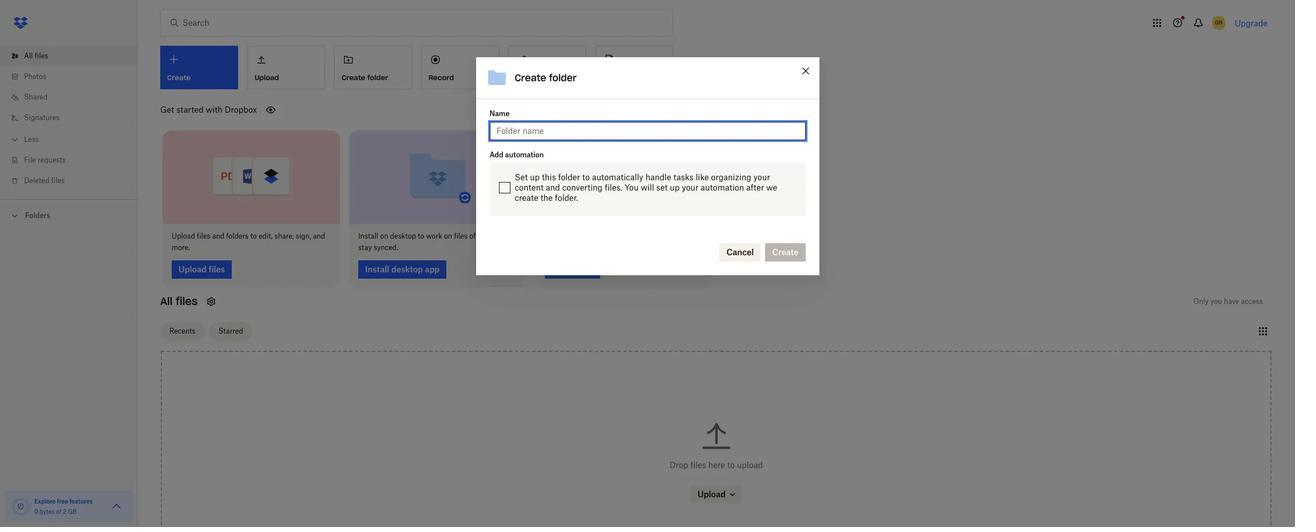 Task type: locate. For each thing, give the bounding box(es) containing it.
on
[[380, 232, 389, 240], [444, 232, 453, 240]]

create folder
[[515, 72, 577, 84], [342, 73, 388, 82]]

with
[[206, 105, 223, 115]]

all files
[[24, 52, 48, 60], [160, 295, 198, 308]]

we
[[767, 183, 778, 192]]

automation inside set up this folder to automatically handle tasks like organizing your content and converting files. you will set up your automation after we create the folder.
[[701, 183, 745, 192]]

0 horizontal spatial on
[[380, 232, 389, 240]]

folders
[[226, 232, 249, 240]]

only
[[1194, 297, 1210, 306]]

files inside upload files and folders to edit, share, sign, and more.
[[197, 232, 210, 240]]

your
[[754, 172, 771, 182], [682, 183, 699, 192]]

file
[[24, 156, 36, 164]]

to
[[583, 172, 590, 182], [250, 232, 257, 240], [418, 232, 425, 240], [728, 460, 735, 470]]

folder
[[549, 72, 577, 84], [368, 73, 388, 82], [559, 172, 581, 182]]

offline
[[470, 232, 490, 240]]

all files up "photos"
[[24, 52, 48, 60]]

here
[[709, 460, 726, 470]]

all up recents
[[160, 295, 173, 308]]

0 horizontal spatial create folder
[[342, 73, 388, 82]]

all files list item
[[0, 46, 137, 66]]

create folder inside 'create folder' button
[[342, 73, 388, 82]]

and down the this on the left top of page
[[546, 183, 560, 192]]

edit,
[[259, 232, 273, 240]]

1 horizontal spatial up
[[670, 183, 680, 192]]

up right set
[[670, 183, 680, 192]]

stay
[[359, 243, 372, 252]]

create
[[515, 72, 547, 84], [342, 73, 366, 82]]

explore
[[34, 498, 56, 505]]

install
[[359, 232, 379, 240]]

create
[[515, 193, 539, 203]]

your up after
[[754, 172, 771, 182]]

on right work
[[444, 232, 453, 240]]

automation down organizing
[[701, 183, 745, 192]]

features
[[70, 498, 93, 505]]

0 horizontal spatial create
[[342, 73, 366, 82]]

and
[[546, 183, 560, 192], [212, 232, 225, 240], [313, 232, 325, 240], [492, 232, 504, 240]]

1 horizontal spatial all
[[160, 295, 173, 308]]

and right offline
[[492, 232, 504, 240]]

gb
[[68, 509, 77, 515]]

all files link
[[9, 46, 137, 66]]

1 horizontal spatial on
[[444, 232, 453, 240]]

upgrade link
[[1236, 18, 1269, 28]]

upgrade
[[1236, 18, 1269, 28]]

list
[[0, 39, 137, 199]]

tasks
[[674, 172, 694, 182]]

to left edit,
[[250, 232, 257, 240]]

0 horizontal spatial automation
[[505, 151, 544, 159]]

shared
[[24, 93, 48, 101]]

automatically
[[592, 172, 644, 182]]

2
[[63, 509, 66, 515]]

converting
[[563, 183, 603, 192]]

files left the here
[[691, 460, 707, 470]]

1 vertical spatial up
[[670, 183, 680, 192]]

edit pdf
[[516, 73, 545, 82]]

create inside button
[[342, 73, 366, 82]]

install on desktop to work on files offline and stay synced.
[[359, 232, 504, 252]]

automation
[[505, 151, 544, 159], [701, 183, 745, 192]]

files
[[35, 52, 48, 60], [51, 176, 65, 185], [197, 232, 210, 240], [454, 232, 468, 240], [176, 295, 198, 308], [691, 460, 707, 470]]

up up content
[[530, 172, 540, 182]]

deleted files link
[[9, 171, 137, 191]]

0 horizontal spatial all files
[[24, 52, 48, 60]]

of
[[56, 509, 61, 515]]

free
[[57, 498, 68, 505]]

your down 'tasks'
[[682, 183, 699, 192]]

0 vertical spatial automation
[[505, 151, 544, 159]]

all
[[24, 52, 33, 60], [160, 295, 173, 308]]

explore free features 0 bytes of 2 gb
[[34, 498, 93, 515]]

0
[[34, 509, 38, 515]]

content
[[515, 183, 544, 192]]

cancel
[[727, 247, 754, 257]]

add
[[490, 151, 504, 159]]

files inside install on desktop to work on files offline and stay synced.
[[454, 232, 468, 240]]

set
[[657, 183, 668, 192]]

0 horizontal spatial your
[[682, 183, 699, 192]]

on up synced.
[[380, 232, 389, 240]]

0 horizontal spatial up
[[530, 172, 540, 182]]

automation up set
[[505, 151, 544, 159]]

all up "photos"
[[24, 52, 33, 60]]

set up this folder to automatically handle tasks like organizing your content and converting files. you will set up your automation after we create the folder.
[[515, 172, 778, 203]]

1 vertical spatial all files
[[160, 295, 198, 308]]

deleted
[[24, 176, 49, 185]]

edit
[[516, 73, 529, 82]]

files up "photos"
[[35, 52, 48, 60]]

less image
[[9, 134, 21, 145]]

less
[[24, 135, 39, 144]]

1 horizontal spatial all files
[[160, 295, 198, 308]]

to up converting
[[583, 172, 590, 182]]

photos
[[24, 72, 46, 81]]

work
[[426, 232, 443, 240]]

1 vertical spatial your
[[682, 183, 699, 192]]

1 horizontal spatial create folder
[[515, 72, 577, 84]]

1 horizontal spatial create
[[515, 72, 547, 84]]

files right the 'deleted'
[[51, 176, 65, 185]]

up
[[530, 172, 540, 182], [670, 183, 680, 192]]

0 horizontal spatial all
[[24, 52, 33, 60]]

sign,
[[296, 232, 311, 240]]

create folder button
[[334, 46, 412, 89]]

and left folders
[[212, 232, 225, 240]]

signatures
[[24, 113, 60, 122]]

files left offline
[[454, 232, 468, 240]]

all inside 'list item'
[[24, 52, 33, 60]]

to left work
[[418, 232, 425, 240]]

you
[[1211, 297, 1223, 306]]

all files up recents
[[160, 295, 198, 308]]

1 vertical spatial automation
[[701, 183, 745, 192]]

1 horizontal spatial your
[[754, 172, 771, 182]]

0 vertical spatial all files
[[24, 52, 48, 60]]

get
[[160, 105, 174, 115]]

you
[[625, 183, 639, 192]]

1 horizontal spatial automation
[[701, 183, 745, 192]]

0 vertical spatial all
[[24, 52, 33, 60]]

drop
[[670, 460, 689, 470]]

and inside set up this folder to automatically handle tasks like organizing your content and converting files. you will set up your automation after we create the folder.
[[546, 183, 560, 192]]

the
[[541, 193, 553, 203]]

requests
[[38, 156, 66, 164]]

folder inside button
[[368, 73, 388, 82]]

quota usage element
[[11, 498, 30, 516]]

files right upload
[[197, 232, 210, 240]]



Task type: describe. For each thing, give the bounding box(es) containing it.
started
[[176, 105, 204, 115]]

0 vertical spatial up
[[530, 172, 540, 182]]

and right sign, at the top of the page
[[313, 232, 325, 240]]

and inside install on desktop to work on files offline and stay synced.
[[492, 232, 504, 240]]

signatures link
[[9, 108, 137, 128]]

starred button
[[209, 322, 252, 341]]

organizing
[[712, 172, 752, 182]]

deleted files
[[24, 176, 65, 185]]

files inside all files link
[[35, 52, 48, 60]]

photos link
[[9, 66, 137, 87]]

files inside "deleted files" link
[[51, 176, 65, 185]]

upload
[[172, 232, 195, 240]]

recents button
[[160, 322, 205, 341]]

only you have access
[[1194, 297, 1264, 306]]

to inside upload files and folders to edit, share, sign, and more.
[[250, 232, 257, 240]]

folder.
[[555, 193, 578, 203]]

1 vertical spatial all
[[160, 295, 173, 308]]

2 on from the left
[[444, 232, 453, 240]]

file requests link
[[9, 150, 137, 171]]

get started with dropbox
[[160, 105, 257, 115]]

create inside "dialog"
[[515, 72, 547, 84]]

folders
[[25, 211, 50, 220]]

Name text field
[[497, 125, 799, 137]]

upload files and folders to edit, share, sign, and more.
[[172, 232, 325, 252]]

starred
[[219, 327, 243, 336]]

dropbox image
[[9, 11, 32, 34]]

files up recents
[[176, 295, 198, 308]]

folders button
[[0, 207, 137, 224]]

access
[[1242, 297, 1264, 306]]

create folder dialog
[[476, 57, 820, 276]]

all files inside 'list item'
[[24, 52, 48, 60]]

0 vertical spatial your
[[754, 172, 771, 182]]

create folder inside create folder "dialog"
[[515, 72, 577, 84]]

record
[[429, 73, 454, 82]]

this
[[542, 172, 556, 182]]

handle
[[646, 172, 672, 182]]

dropbox
[[225, 105, 257, 115]]

folder inside set up this folder to automatically handle tasks like organizing your content and converting files. you will set up your automation after we create the folder.
[[559, 172, 581, 182]]

1 on from the left
[[380, 232, 389, 240]]

shared link
[[9, 87, 137, 108]]

pdf
[[532, 73, 545, 82]]

bytes
[[40, 509, 54, 515]]

to inside install on desktop to work on files offline and stay synced.
[[418, 232, 425, 240]]

drop files here to upload
[[670, 460, 763, 470]]

add automation
[[490, 151, 544, 159]]

like
[[696, 172, 709, 182]]

share,
[[275, 232, 294, 240]]

recents
[[170, 327, 196, 336]]

more.
[[172, 243, 190, 252]]

will
[[641, 183, 655, 192]]

files.
[[605, 183, 623, 192]]

after
[[747, 183, 765, 192]]

edit pdf button
[[509, 46, 586, 89]]

list containing all files
[[0, 39, 137, 199]]

record button
[[421, 46, 499, 89]]

set
[[515, 172, 528, 182]]

name
[[490, 109, 510, 118]]

file requests
[[24, 156, 66, 164]]

synced.
[[374, 243, 398, 252]]

to inside set up this folder to automatically handle tasks like organizing your content and converting files. you will set up your automation after we create the folder.
[[583, 172, 590, 182]]

cancel button
[[720, 243, 761, 262]]

to right the here
[[728, 460, 735, 470]]

desktop
[[390, 232, 416, 240]]

have
[[1225, 297, 1240, 306]]

upload
[[737, 460, 763, 470]]



Task type: vqa. For each thing, say whether or not it's contained in the screenshot.
Only you button inside the Name 01-Purple_DM-4K.png, Modified 12/5/2023 2:20 pm, element
no



